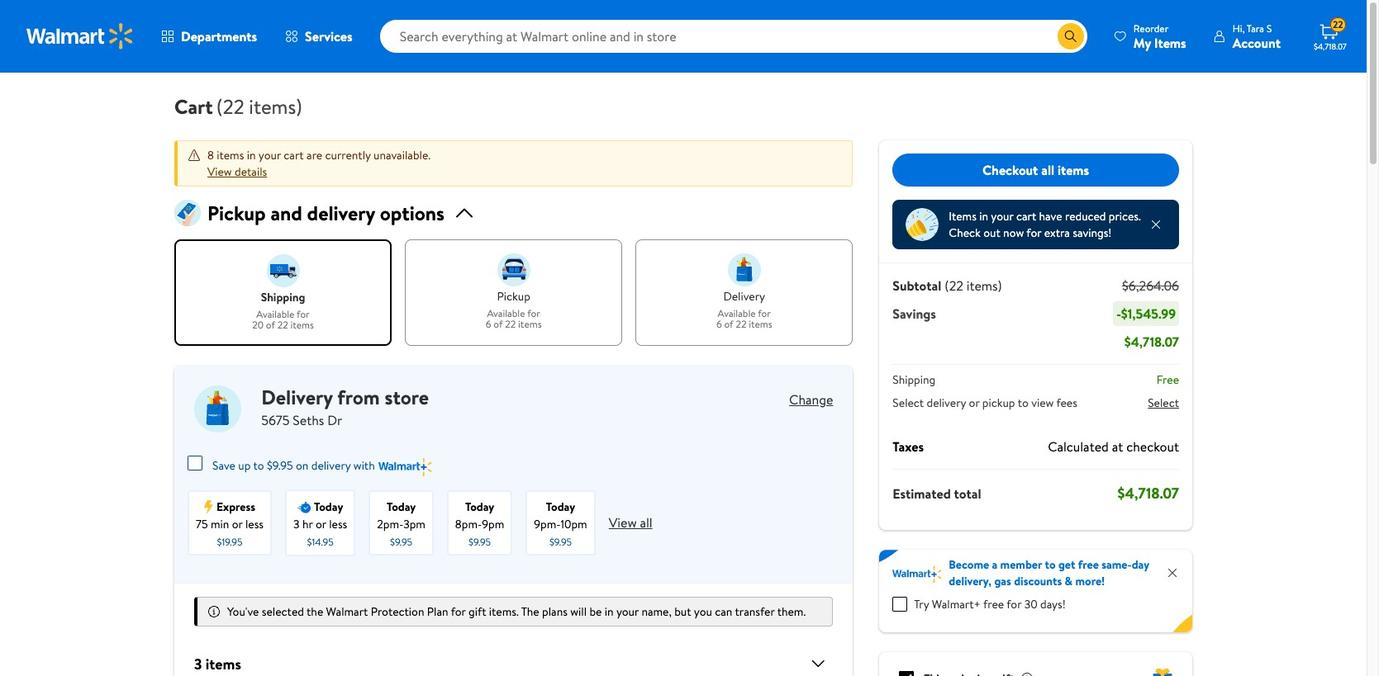 Task type: describe. For each thing, give the bounding box(es) containing it.
10pm
[[561, 516, 587, 533]]

free inside the become a member to get free same-day delivery, gas discounts & more!
[[1078, 557, 1099, 574]]

to inside the become a member to get free same-day delivery, gas discounts & more!
[[1045, 557, 1056, 574]]

out
[[984, 225, 1001, 241]]

gifting image
[[1153, 669, 1173, 677]]

items in your cart have reduced prices. check out now for extra savings!
[[949, 208, 1141, 241]]

calculated at checkout
[[1048, 438, 1179, 456]]

in inside 8 items in your cart are currently unavailable. view details
[[247, 147, 256, 164]]

checkout
[[983, 161, 1038, 179]]

gift
[[469, 604, 486, 621]]

taxes
[[893, 438, 924, 456]]

on
[[296, 458, 309, 474]]

&
[[1065, 574, 1073, 590]]

services button
[[271, 17, 367, 56]]

cart (22 items)
[[174, 93, 302, 121]]

departments button
[[147, 17, 271, 56]]

-$1,545.99
[[1116, 305, 1176, 323]]

subtotal (22 items)
[[893, 277, 1002, 295]]

delivery down 8 items in your cart are currently unavailable. view details
[[307, 199, 375, 227]]

$9.95 for 10pm
[[550, 535, 572, 549]]

list containing pickup
[[174, 240, 853, 346]]

items inside checkout all items button
[[1058, 161, 1089, 179]]

3pm
[[403, 516, 425, 533]]

5675 seths dr
[[261, 412, 342, 430]]

name,
[[642, 604, 672, 621]]

savings
[[893, 305, 936, 323]]

of for pickup
[[494, 318, 503, 332]]

today 2pm-3pm $9.95
[[377, 499, 425, 549]]

estimated total
[[893, 485, 981, 503]]

intent image for delivery image
[[728, 254, 761, 287]]

you've
[[227, 604, 259, 621]]

have
[[1039, 208, 1062, 225]]

today for 9pm
[[465, 499, 494, 515]]

22 for delivery
[[736, 318, 747, 332]]

select delivery or pickup to view fees
[[893, 395, 1078, 412]]

close walmart plus section image
[[1166, 567, 1179, 580]]

pickup available for 6 of 22 items
[[486, 288, 542, 332]]

3 for 3 hr or less $14.95
[[293, 517, 300, 533]]

same-
[[1102, 557, 1132, 574]]

shipping
[[893, 372, 936, 388]]

delivery inside the delivery available for 6 of 22 items
[[723, 288, 765, 305]]

items down you've on the left
[[206, 654, 241, 675]]

view
[[1031, 395, 1054, 412]]

services
[[305, 27, 353, 45]]

reduced
[[1065, 208, 1106, 225]]

view all
[[609, 514, 653, 532]]

seths
[[293, 412, 324, 430]]

with
[[354, 458, 375, 474]]

3 hr or less $14.95
[[293, 517, 347, 550]]

intent image for shipping image
[[267, 255, 300, 288]]

save up to $9.95 on delivery with walmart plus, page will refresh upon selection element
[[188, 455, 432, 490]]

selected
[[262, 604, 304, 621]]

select for select delivery or pickup to view fees
[[893, 395, 924, 412]]

savings!
[[1073, 225, 1112, 241]]

3 items
[[194, 654, 241, 675]]

save up to $9.95 on delivery with
[[212, 458, 375, 474]]

5675
[[261, 412, 290, 430]]

for inside shipping available for 20 of 22 items
[[297, 307, 310, 321]]

transfer
[[735, 604, 775, 621]]

intent image for pickup image
[[497, 254, 530, 287]]

for inside 'alert'
[[451, 604, 466, 621]]

75
[[196, 516, 208, 533]]

checkout all items
[[983, 161, 1089, 179]]

departments
[[181, 27, 257, 45]]

shipping
[[261, 289, 305, 306]]

become
[[949, 557, 989, 574]]

reorder my items
[[1134, 21, 1186, 52]]

or for min
[[232, 516, 243, 533]]

0 vertical spatial $4,718.07
[[1314, 40, 1347, 52]]

pickup
[[207, 199, 266, 227]]

6 for delivery
[[716, 318, 722, 332]]

currently
[[325, 147, 371, 164]]

22 for pickup
[[505, 318, 516, 332]]

Save up to $9.95 on delivery with checkbox
[[188, 456, 202, 471]]

try
[[914, 597, 929, 613]]

member
[[1000, 557, 1042, 574]]

calculated
[[1048, 438, 1109, 456]]

view inside 8 items in your cart are currently unavailable. view details
[[207, 164, 232, 180]]

Walmart Site-Wide search field
[[380, 20, 1087, 53]]

save
[[212, 458, 235, 474]]

22 for shipping
[[277, 318, 288, 332]]

8 items in your cart are currently unavailable. view details
[[207, 147, 431, 180]]

more!
[[1076, 574, 1105, 590]]

search icon image
[[1064, 30, 1078, 43]]

pickup and delivery options
[[207, 199, 445, 227]]

options
[[380, 199, 445, 227]]

less for today
[[329, 517, 347, 533]]

or for delivery
[[969, 395, 980, 412]]

1 vertical spatial $4,718.07
[[1125, 333, 1179, 351]]

items inside 8 items in your cart are currently unavailable. view details
[[217, 147, 244, 164]]

items inside the delivery available for 6 of 22 items
[[749, 318, 772, 332]]

now
[[1003, 225, 1024, 241]]

view all items image
[[802, 655, 828, 674]]

items) for subtotal (22 items)
[[967, 277, 1002, 295]]

will
[[570, 604, 587, 621]]

items.
[[489, 604, 519, 621]]

20
[[252, 318, 264, 332]]

for inside items in your cart have reduced prices. check out now for extra savings!
[[1027, 225, 1042, 241]]

hi, tara s account
[[1233, 21, 1281, 52]]

checkout all items button
[[893, 154, 1179, 187]]

can
[[715, 604, 733, 621]]

the
[[521, 604, 539, 621]]

(22 for cart
[[216, 93, 244, 121]]

tara
[[1247, 21, 1264, 35]]

change
[[789, 391, 833, 409]]

$14.95
[[307, 536, 334, 550]]

s
[[1267, 21, 1272, 35]]

pickup and delivery options button
[[174, 199, 853, 227]]

all for checkout
[[1041, 161, 1055, 179]]

extra
[[1044, 225, 1070, 241]]

view all button
[[609, 514, 653, 532]]

shipping available for 20 of 22 items
[[252, 289, 314, 332]]

be
[[590, 604, 602, 621]]

items) for cart (22 items)
[[249, 93, 302, 121]]



Task type: vqa. For each thing, say whether or not it's contained in the screenshot.


Task type: locate. For each thing, give the bounding box(es) containing it.
all right 10pm
[[640, 514, 653, 532]]

available down shipping
[[256, 307, 295, 321]]

22 down intent image for delivery
[[736, 318, 747, 332]]

or
[[969, 395, 980, 412], [232, 516, 243, 533], [316, 517, 326, 533]]

view right 10pm
[[609, 514, 637, 532]]

items)
[[249, 93, 302, 121], [967, 277, 1002, 295]]

of inside pickup available for 6 of 22 items
[[494, 318, 503, 332]]

delivery down shipping
[[927, 395, 966, 412]]

2 horizontal spatial your
[[991, 208, 1014, 225]]

your left are at the left top of the page
[[259, 147, 281, 164]]

1 horizontal spatial view
[[609, 514, 637, 532]]

1 horizontal spatial your
[[616, 604, 639, 621]]

items
[[217, 147, 244, 164], [1058, 161, 1089, 179], [518, 318, 542, 332], [749, 318, 772, 332], [290, 318, 314, 332], [206, 654, 241, 675]]

at
[[1112, 438, 1123, 456]]

banner containing become a member to get free same-day delivery, gas discounts & more!
[[880, 550, 1193, 633]]

22 inside shipping available for 20 of 22 items
[[277, 318, 288, 332]]

1 horizontal spatial of
[[494, 318, 503, 332]]

0 vertical spatial 3
[[293, 517, 300, 533]]

get
[[1059, 557, 1076, 574]]

less up $14.95
[[329, 517, 347, 533]]

1 horizontal spatial or
[[316, 517, 326, 533]]

0 horizontal spatial pickup
[[497, 288, 530, 305]]

22
[[1333, 18, 1344, 32], [505, 318, 516, 332], [736, 318, 747, 332], [277, 318, 288, 332]]

2 select from the left
[[1148, 395, 1179, 412]]

today inside today 9pm-10pm $9.95
[[546, 499, 575, 515]]

my
[[1134, 33, 1151, 52]]

0 vertical spatial (22
[[216, 93, 244, 121]]

1 vertical spatial all
[[640, 514, 653, 532]]

available down intent image for pickup
[[487, 306, 525, 320]]

items right my
[[1154, 33, 1186, 52]]

gas
[[994, 574, 1011, 590]]

for down shipping
[[297, 307, 310, 321]]

items down intent image for pickup
[[518, 318, 542, 332]]

day
[[1132, 557, 1149, 574]]

available for pickup
[[487, 306, 525, 320]]

in left now
[[979, 208, 988, 225]]

in inside 'alert'
[[605, 604, 614, 621]]

0 horizontal spatial free
[[983, 597, 1004, 613]]

or for hr
[[316, 517, 326, 533]]

view details button
[[207, 164, 267, 180]]

walmart plus image right with
[[378, 459, 432, 477]]

$9.95 inside today 2pm-3pm $9.95
[[390, 535, 413, 549]]

$4,718.07 down checkout
[[1118, 483, 1179, 504]]

2 horizontal spatial of
[[724, 318, 734, 332]]

0 horizontal spatial items
[[949, 208, 977, 225]]

Search search field
[[380, 20, 1087, 53]]

all right checkout
[[1041, 161, 1055, 179]]

cart left have
[[1016, 208, 1036, 225]]

today up "2pm-"
[[387, 499, 416, 515]]

delivery from store
[[261, 384, 429, 412]]

1 horizontal spatial walmart plus image
[[893, 567, 942, 584]]

for inside the delivery available for 6 of 22 items
[[758, 306, 771, 320]]

0 horizontal spatial available
[[256, 307, 295, 321]]

hi,
[[1233, 21, 1245, 35]]

walmart plus image up try
[[893, 567, 942, 584]]

select down free at the bottom right
[[1148, 395, 1179, 412]]

22 inside pickup available for 6 of 22 items
[[505, 318, 516, 332]]

0 horizontal spatial view
[[207, 164, 232, 180]]

to left view
[[1018, 395, 1029, 412]]

subtotal
[[893, 277, 942, 295]]

75 min or less $19.95
[[196, 516, 264, 549]]

items down shipping
[[290, 318, 314, 332]]

reduced price image
[[906, 208, 939, 241]]

alert
[[174, 140, 853, 187]]

1 vertical spatial your
[[991, 208, 1014, 225]]

22 right s at right
[[1333, 18, 1344, 32]]

0 vertical spatial items)
[[249, 93, 302, 121]]

from
[[337, 384, 380, 412]]

for left "gift" on the left of the page
[[451, 604, 466, 621]]

pickup down intent image for pickup
[[497, 288, 530, 305]]

for down intent image for delivery
[[758, 306, 771, 320]]

6 inside pickup available for 6 of 22 items
[[486, 318, 491, 332]]

$9.95 down 8pm-
[[469, 535, 491, 549]]

0 horizontal spatial your
[[259, 147, 281, 164]]

today up 3 hr or less $14.95
[[314, 499, 343, 516]]

banner
[[880, 550, 1193, 633]]

1 horizontal spatial select
[[1148, 395, 1179, 412]]

items) down out
[[967, 277, 1002, 295]]

learn more about gifting image
[[1021, 673, 1034, 677]]

-
[[1116, 305, 1121, 323]]

items inside pickup available for 6 of 22 items
[[518, 318, 542, 332]]

$6,264.06
[[1122, 277, 1179, 295]]

walmart image
[[26, 23, 134, 50]]

today inside today 2pm-3pm $9.95
[[387, 499, 416, 515]]

8pm-
[[455, 516, 482, 533]]

cart inside 8 items in your cart are currently unavailable. view details
[[284, 147, 304, 164]]

you've selected the walmart protection plan for gift items. the plans will be in your name, but you can transfer them.
[[227, 604, 806, 621]]

2pm-
[[377, 516, 403, 533]]

view left details
[[207, 164, 232, 180]]

your
[[259, 147, 281, 164], [991, 208, 1014, 225], [616, 604, 639, 621]]

pickup left view
[[982, 395, 1015, 412]]

0 vertical spatial to
[[1018, 395, 1029, 412]]

in right 8
[[247, 147, 256, 164]]

alert containing 8 items in your cart are currently unavailable.
[[174, 140, 853, 187]]

or left view
[[969, 395, 980, 412]]

of for delivery
[[724, 318, 734, 332]]

unavailable.
[[374, 147, 431, 164]]

free down gas
[[983, 597, 1004, 613]]

today
[[387, 499, 416, 515], [465, 499, 494, 515], [546, 499, 575, 515], [314, 499, 343, 516]]

them.
[[777, 604, 806, 621]]

your inside items in your cart have reduced prices. check out now for extra savings!
[[991, 208, 1014, 225]]

0 vertical spatial free
[[1078, 557, 1099, 574]]

plan
[[427, 604, 448, 621]]

walmart
[[326, 604, 368, 621]]

discounts
[[1014, 574, 1062, 590]]

$4,718.07 right account
[[1314, 40, 1347, 52]]

hr
[[302, 517, 313, 533]]

prices.
[[1109, 208, 1141, 225]]

0 vertical spatial cart
[[284, 147, 304, 164]]

3 for 3 items
[[194, 654, 202, 675]]

items) up details
[[249, 93, 302, 121]]

free
[[1157, 372, 1179, 388]]

1 horizontal spatial 3
[[293, 517, 300, 533]]

0 vertical spatial walmart plus image
[[378, 459, 432, 477]]

for right now
[[1027, 225, 1042, 241]]

0 horizontal spatial cart
[[284, 147, 304, 164]]

today up 10pm
[[546, 499, 575, 515]]

available inside shipping available for 20 of 22 items
[[256, 307, 295, 321]]

0 horizontal spatial 6
[[486, 318, 491, 332]]

$19.95
[[217, 535, 243, 549]]

for down intent image for pickup
[[527, 306, 540, 320]]

1 vertical spatial free
[[983, 597, 1004, 613]]

your inside 'alert'
[[616, 604, 639, 621]]

22 inside the delivery available for 6 of 22 items
[[736, 318, 747, 332]]

1 horizontal spatial (22
[[945, 277, 963, 295]]

1 horizontal spatial free
[[1078, 557, 1099, 574]]

close nudge image
[[1150, 218, 1163, 231]]

total
[[954, 485, 981, 503]]

check
[[949, 225, 981, 241]]

2 6 from the left
[[716, 318, 722, 332]]

1 horizontal spatial to
[[1018, 395, 1029, 412]]

to
[[1018, 395, 1029, 412], [253, 458, 264, 474], [1045, 557, 1056, 574]]

items down intent image for delivery
[[749, 318, 772, 332]]

delivery down intent image for delivery
[[723, 288, 765, 305]]

6 for pickup
[[486, 318, 491, 332]]

items up "reduced" at the top right of the page
[[1058, 161, 1089, 179]]

This order is a gift. checkbox
[[899, 672, 914, 677]]

1 horizontal spatial all
[[1041, 161, 1055, 179]]

2 horizontal spatial to
[[1045, 557, 1056, 574]]

0 horizontal spatial to
[[253, 458, 264, 474]]

of inside the delivery available for 6 of 22 items
[[724, 318, 734, 332]]

6 inside the delivery available for 6 of 22 items
[[716, 318, 722, 332]]

delivery available for 6 of 22 items
[[716, 288, 772, 332]]

1 vertical spatial walmart plus image
[[893, 567, 942, 584]]

walmart+
[[932, 597, 981, 613]]

you
[[694, 604, 712, 621]]

$9.95 for 9pm
[[469, 535, 491, 549]]

Try Walmart+ free for 30 days! checkbox
[[893, 597, 908, 612]]

days!
[[1040, 597, 1066, 613]]

0 horizontal spatial select
[[893, 395, 924, 412]]

a
[[992, 557, 998, 574]]

1 horizontal spatial items
[[1154, 33, 1186, 52]]

items right 8
[[217, 147, 244, 164]]

store
[[385, 384, 429, 412]]

today 8pm-9pm $9.95
[[455, 499, 504, 549]]

$9.95 down "2pm-"
[[390, 535, 413, 549]]

available down intent image for delivery
[[718, 306, 756, 320]]

0 horizontal spatial or
[[232, 516, 243, 533]]

today inside today 8pm-9pm $9.95
[[465, 499, 494, 515]]

(22
[[216, 93, 244, 121], [945, 277, 963, 295]]

1 select from the left
[[893, 395, 924, 412]]

0 vertical spatial view
[[207, 164, 232, 180]]

to right up
[[253, 458, 264, 474]]

6
[[486, 318, 491, 332], [716, 318, 722, 332]]

1 6 from the left
[[486, 318, 491, 332]]

0 horizontal spatial items)
[[249, 93, 302, 121]]

reorder
[[1134, 21, 1169, 35]]

select for select button
[[1148, 395, 1179, 412]]

min
[[211, 516, 229, 533]]

items inside items in your cart have reduced prices. check out now for extra savings!
[[949, 208, 977, 225]]

30
[[1024, 597, 1038, 613]]

or inside 3 hr or less $14.95
[[316, 517, 326, 533]]

today 9pm-10pm $9.95
[[534, 499, 587, 549]]

or right hr
[[316, 517, 326, 533]]

plans
[[542, 604, 568, 621]]

available inside pickup available for 6 of 22 items
[[487, 306, 525, 320]]

0 horizontal spatial walmart plus image
[[378, 459, 432, 477]]

items left out
[[949, 208, 977, 225]]

in inside items in your cart have reduced prices. check out now for extra savings!
[[979, 208, 988, 225]]

for inside banner
[[1007, 597, 1022, 613]]

$9.95 down 10pm
[[550, 535, 572, 549]]

1 vertical spatial (22
[[945, 277, 963, 295]]

1 horizontal spatial 6
[[716, 318, 722, 332]]

9pm
[[482, 516, 504, 533]]

or inside the 75 min or less $19.95
[[232, 516, 243, 533]]

1 horizontal spatial pickup
[[982, 395, 1015, 412]]

or right min
[[232, 516, 243, 533]]

delivery,
[[949, 574, 992, 590]]

2 horizontal spatial in
[[979, 208, 988, 225]]

2 horizontal spatial available
[[718, 306, 756, 320]]

0 horizontal spatial (22
[[216, 93, 244, 121]]

available inside the delivery available for 6 of 22 items
[[718, 306, 756, 320]]

1 horizontal spatial less
[[329, 517, 347, 533]]

cart_gic_illustration image
[[174, 200, 201, 226]]

$9.95 inside today 9pm-10pm $9.95
[[550, 535, 572, 549]]

$9.95 for 3pm
[[390, 535, 413, 549]]

1 vertical spatial view
[[609, 514, 637, 532]]

1 horizontal spatial items)
[[967, 277, 1002, 295]]

1 vertical spatial cart
[[1016, 208, 1036, 225]]

1 vertical spatial 3
[[194, 654, 202, 675]]

of inside shipping available for 20 of 22 items
[[266, 318, 275, 332]]

$9.95 left on
[[267, 458, 293, 474]]

all inside checkout all items button
[[1041, 161, 1055, 179]]

for
[[1027, 225, 1042, 241], [527, 306, 540, 320], [758, 306, 771, 320], [297, 307, 310, 321], [1007, 597, 1022, 613], [451, 604, 466, 621]]

become a member to get free same-day delivery, gas discounts & more!
[[949, 557, 1149, 590]]

1 horizontal spatial in
[[605, 604, 614, 621]]

less down express at left
[[245, 516, 264, 533]]

view
[[207, 164, 232, 180], [609, 514, 637, 532]]

express thunderbolt image
[[204, 501, 213, 514]]

delivery right on
[[311, 458, 351, 474]]

free right the get
[[1078, 557, 1099, 574]]

available for delivery
[[718, 306, 756, 320]]

your right check
[[991, 208, 1014, 225]]

account
[[1233, 33, 1281, 52]]

9pm-
[[534, 516, 561, 533]]

0 vertical spatial your
[[259, 147, 281, 164]]

1 vertical spatial to
[[253, 458, 264, 474]]

today for 3pm
[[387, 499, 416, 515]]

0 horizontal spatial in
[[247, 147, 256, 164]]

in right the be
[[605, 604, 614, 621]]

0 horizontal spatial all
[[640, 514, 653, 532]]

0 horizontal spatial of
[[266, 318, 275, 332]]

available for shipping
[[256, 307, 295, 321]]

22 down intent image for pickup
[[505, 318, 516, 332]]

of down intent image for pickup
[[494, 318, 503, 332]]

2 vertical spatial to
[[1045, 557, 1056, 574]]

list
[[174, 240, 853, 346]]

today for 10pm
[[546, 499, 575, 515]]

items inside reorder my items
[[1154, 33, 1186, 52]]

available
[[487, 306, 525, 320], [718, 306, 756, 320], [256, 307, 295, 321]]

0 horizontal spatial 3
[[194, 654, 202, 675]]

your inside 8 items in your cart are currently unavailable. view details
[[259, 147, 281, 164]]

select down shipping
[[893, 395, 924, 412]]

for left 30 at the right of the page
[[1007, 597, 1022, 613]]

cart
[[174, 93, 213, 121]]

1 vertical spatial pickup
[[982, 395, 1015, 412]]

2 vertical spatial $4,718.07
[[1118, 483, 1179, 504]]

of right 20
[[266, 318, 275, 332]]

of for shipping
[[266, 318, 275, 332]]

(22 for subtotal
[[945, 277, 963, 295]]

2 vertical spatial your
[[616, 604, 639, 621]]

1 horizontal spatial cart
[[1016, 208, 1036, 225]]

1 vertical spatial items)
[[967, 277, 1002, 295]]

1 vertical spatial items
[[949, 208, 977, 225]]

less inside the 75 min or less $19.95
[[245, 516, 264, 533]]

0 vertical spatial all
[[1041, 161, 1055, 179]]

22 right 20
[[277, 318, 288, 332]]

cart
[[284, 147, 304, 164], [1016, 208, 1036, 225]]

walmart plus image
[[378, 459, 432, 477], [893, 567, 942, 584]]

0 vertical spatial pickup
[[497, 288, 530, 305]]

walmart plus image inside banner
[[893, 567, 942, 584]]

today up 8pm-
[[465, 499, 494, 515]]

estimated
[[893, 485, 951, 503]]

cart inside items in your cart have reduced prices. check out now for extra savings!
[[1016, 208, 1036, 225]]

$9.95 for to
[[267, 458, 293, 474]]

delivery
[[261, 384, 333, 412]]

$9.95 inside today 8pm-9pm $9.95
[[469, 535, 491, 549]]

less
[[245, 516, 264, 533], [329, 517, 347, 533]]

$1,545.99
[[1121, 305, 1176, 323]]

1 vertical spatial in
[[979, 208, 988, 225]]

2 horizontal spatial or
[[969, 395, 980, 412]]

the
[[307, 604, 323, 621]]

$4,718.07 down $1,545.99
[[1125, 333, 1179, 351]]

0 vertical spatial in
[[247, 147, 256, 164]]

all for view
[[640, 514, 653, 532]]

of down intent image for delivery
[[724, 318, 734, 332]]

less for express
[[245, 516, 264, 533]]

for inside pickup available for 6 of 22 items
[[527, 306, 540, 320]]

and
[[271, 199, 302, 227]]

details
[[235, 164, 267, 180]]

but
[[674, 604, 691, 621]]

1 horizontal spatial available
[[487, 306, 525, 320]]

pickup inside pickup available for 6 of 22 items
[[497, 288, 530, 305]]

3 inside 3 hr or less $14.95
[[293, 517, 300, 533]]

your left name,
[[616, 604, 639, 621]]

items inside shipping available for 20 of 22 items
[[290, 318, 314, 332]]

checkout
[[1127, 438, 1179, 456]]

cart left are at the left top of the page
[[284, 147, 304, 164]]

0 vertical spatial items
[[1154, 33, 1186, 52]]

less inside 3 hr or less $14.95
[[329, 517, 347, 533]]

0 horizontal spatial less
[[245, 516, 264, 533]]

2 vertical spatial in
[[605, 604, 614, 621]]

to left the get
[[1045, 557, 1056, 574]]

(22 right the subtotal
[[945, 277, 963, 295]]

(22 right cart at the top left
[[216, 93, 244, 121]]

you've selected the walmart protection plan for gift items. the plans will be in your name, but you can transfer them. alert
[[194, 597, 833, 627]]



